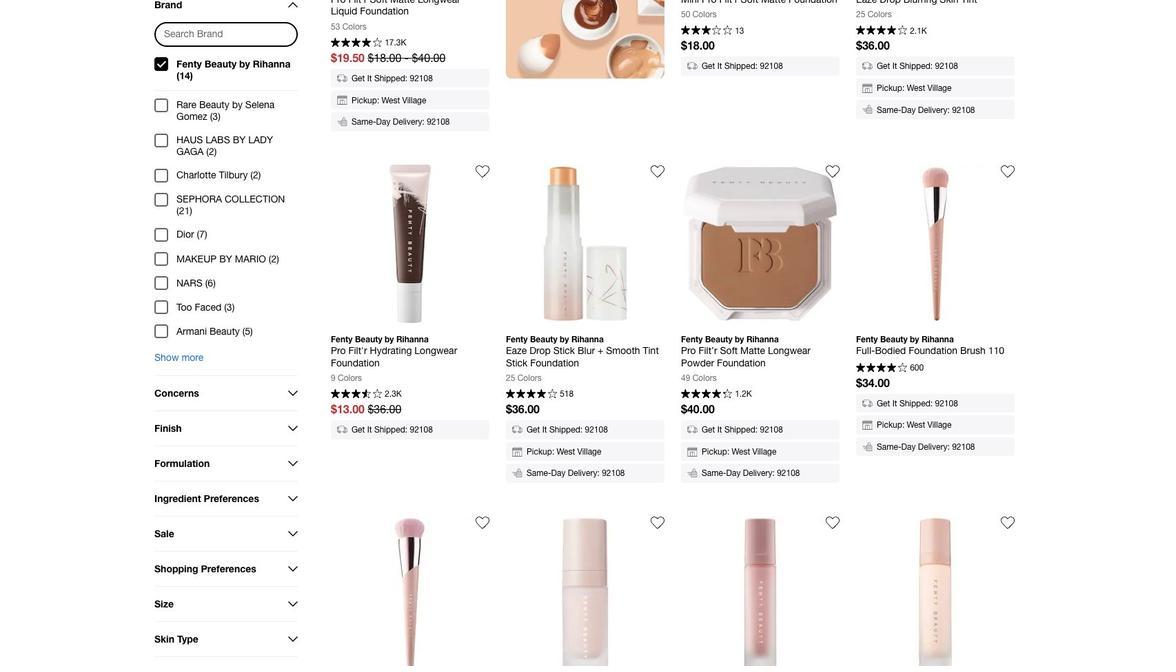 Task type: describe. For each thing, give the bounding box(es) containing it.
fenty beauty by rihanna - mini pro filt'r hydrating primer image
[[506, 516, 665, 667]]

4 stars element for 518 reviews element
[[506, 390, 557, 401]]

fenty beauty by rihanna - eaze drop stick blur + smooth tint stick foundation image
[[506, 165, 665, 323]]

2.1k reviews element
[[911, 27, 928, 35]]

Search Brand search field
[[156, 23, 297, 45]]

sign in to love fenty beauty by rihanna - kabuki-buff foundation brush 115 image
[[476, 516, 490, 530]]

sign in to love fenty beauty by rihanna - eaze drop stick blur + smooth tint stick foundation image
[[651, 165, 665, 178]]

518 reviews element
[[560, 391, 574, 399]]

fenty beauty by rihanna - pro filt'r instant retouch primer image
[[857, 516, 1015, 667]]

4 stars element for 17.3k reviews element at top left
[[331, 38, 382, 49]]

sign in to love fenty beauty by rihanna - pro filt'r hydrating primer image
[[826, 516, 840, 530]]

sign in to love fenty beauty by rihanna - pro filt'r instant retouch primer image
[[1002, 516, 1015, 530]]

1.2k reviews element
[[735, 391, 752, 399]]

4 stars element for '600 reviews' element
[[857, 363, 907, 374]]



Task type: vqa. For each thing, say whether or not it's contained in the screenshot.
4 stars "Element" for the 17.3K reviews element
yes



Task type: locate. For each thing, give the bounding box(es) containing it.
fenty beauty by rihanna - pro filt'r soft matte longwear powder foundation image
[[681, 165, 840, 323]]

13 reviews element
[[735, 27, 745, 35]]

fenty beauty by rihanna - pro filt'r hydrating primer image
[[681, 516, 840, 667]]

17.3k reviews element
[[385, 39, 407, 47]]

2.3k reviews element
[[385, 391, 402, 399]]

3 stars element
[[681, 26, 732, 37]]

4 stars element
[[857, 26, 907, 37], [331, 38, 382, 49], [857, 363, 907, 374], [506, 390, 557, 401]]

4.5 stars element
[[681, 390, 732, 401]]

sign in to love fenty beauty by rihanna - full-bodied foundation brush 110 image
[[1002, 165, 1015, 178]]

4 stars element left 17.3k reviews element at top left
[[331, 38, 382, 49]]

4 stars element for 2.1k reviews element
[[857, 26, 907, 37]]

3.5 stars element
[[331, 390, 382, 401]]

fenty beauty by rihanna - full-bodied foundation brush 110 image
[[857, 165, 1015, 323]]

fenty beauty by rihanna - kabuki-buff foundation brush 115 image
[[331, 516, 490, 667]]

sign in to love fenty beauty by rihanna - mini pro filt'r hydrating primer image
[[651, 516, 665, 530]]

4 stars element left 518 reviews element
[[506, 390, 557, 401]]

foundation finder | take the quiz > image
[[506, 0, 665, 79]]

sign in to love fenty beauty by rihanna - pro filt'r hydrating longwear foundation image
[[476, 165, 490, 178]]

fenty beauty by rihanna - pro filt'r hydrating longwear foundation image
[[331, 165, 490, 323]]

4 stars element left 2.1k reviews element
[[857, 26, 907, 37]]

600 reviews element
[[911, 364, 924, 372]]

sign in to love fenty beauty by rihanna - pro filt'r soft matte longwear powder foundation image
[[826, 165, 840, 178]]

4 stars element left '600 reviews' element
[[857, 363, 907, 374]]



